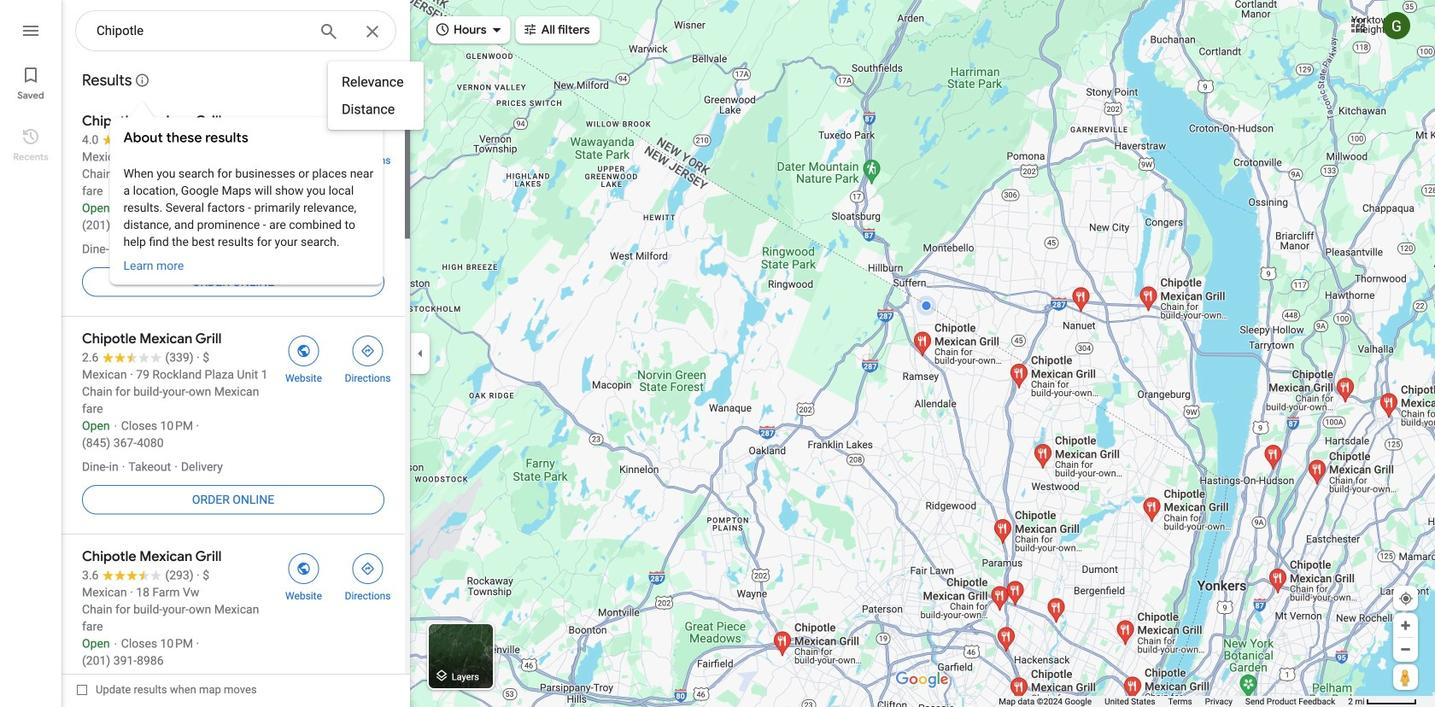 Task type: describe. For each thing, give the bounding box(es) containing it.
google maps element
[[0, 0, 1435, 707]]

zoom out image
[[1400, 643, 1412, 656]]

Chipotle field
[[75, 10, 396, 57]]

google account: gary orlando  
(orlandogary85@gmail.com) image
[[1383, 12, 1411, 39]]

menu image
[[21, 21, 41, 41]]

show street view coverage image
[[1394, 665, 1418, 690]]



Task type: vqa. For each thing, say whether or not it's contained in the screenshot.
Results for Chipotle Feed
yes



Task type: locate. For each thing, give the bounding box(es) containing it.
learn more about legal disclosure regarding public reviews on google maps image
[[134, 73, 150, 88]]

zoom in image
[[1400, 619, 1412, 632]]

None search field
[[75, 10, 396, 57]]

list
[[0, 0, 62, 707]]

None field
[[97, 21, 305, 41]]

sort by menu
[[328, 62, 424, 130]]

none field inside chipotle field
[[97, 21, 305, 41]]

from your device image
[[1399, 591, 1414, 607]]

None checkbox
[[77, 679, 257, 701]]

none checkbox inside google maps element
[[77, 679, 257, 701]]

collapse side panel image
[[411, 344, 430, 363]]

results for chipotle feed
[[62, 60, 410, 707]]

none search field inside google maps element
[[75, 10, 396, 57]]



